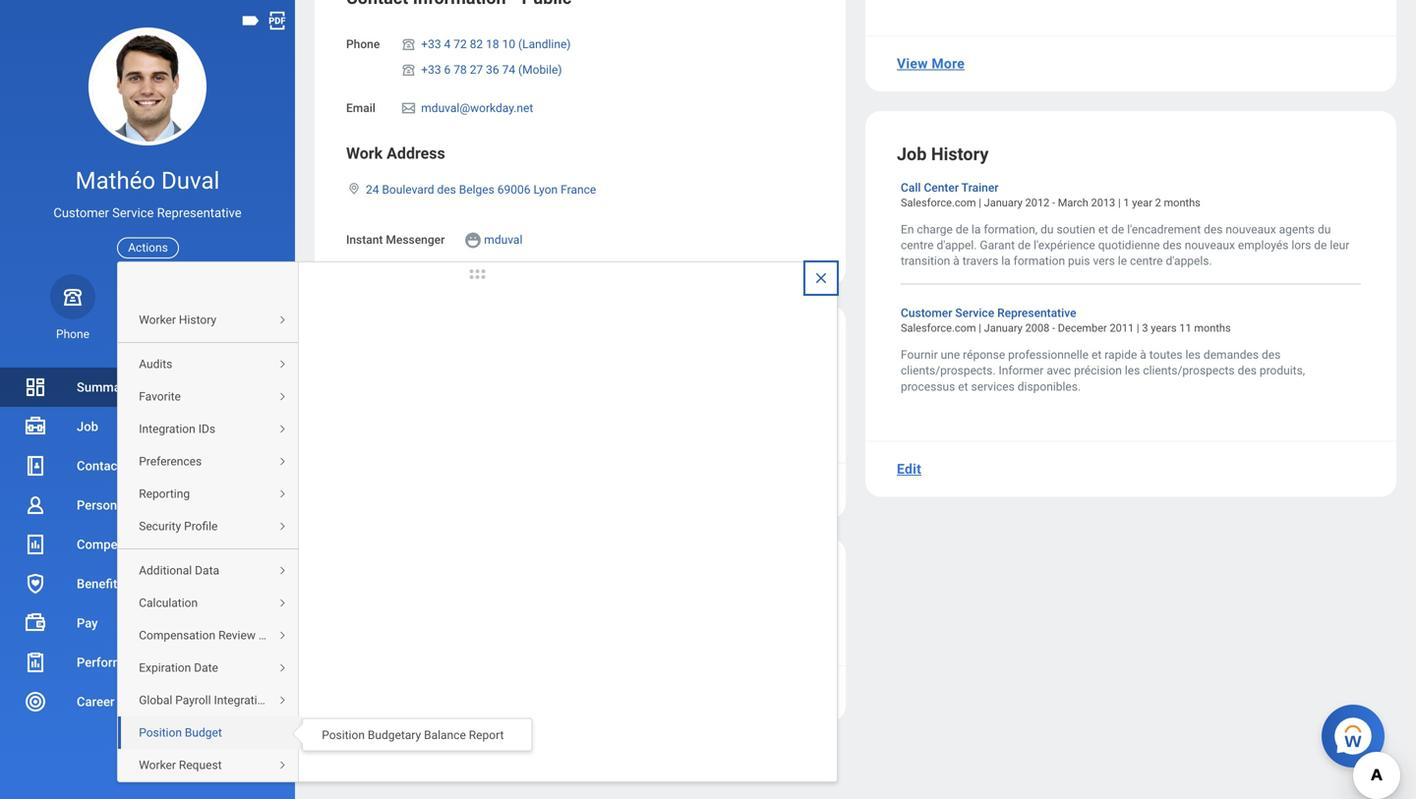 Task type: locate. For each thing, give the bounding box(es) containing it.
à
[[953, 254, 960, 268], [1140, 348, 1147, 362]]

des left belges
[[437, 183, 456, 197]]

leur
[[1330, 238, 1350, 252]]

chevron right image inside worker history menu item
[[271, 315, 294, 327]]

1 vertical spatial à
[[1140, 348, 1147, 362]]

january down customer service representative 'link'
[[984, 322, 1023, 335]]

69006
[[497, 183, 531, 197]]

0 vertical spatial email
[[346, 101, 376, 115]]

0 vertical spatial january
[[984, 197, 1023, 209]]

career
[[77, 695, 115, 710]]

representative inside customer service representative 'link'
[[997, 306, 1076, 320]]

chevron right image inside additional data menu item
[[271, 566, 294, 578]]

une
[[941, 348, 960, 362]]

chevron right image inside expiration date menu item
[[271, 663, 294, 675]]

0 horizontal spatial job
[[77, 419, 98, 434]]

compensation down personal
[[77, 537, 160, 552]]

chevron right image inside security profile menu item
[[271, 522, 294, 533]]

chevron right image up event
[[271, 663, 294, 675]]

2 january from the top
[[984, 322, 1023, 335]]

phone up the summary
[[56, 327, 89, 341]]

1 salesforce.com from the top
[[901, 197, 976, 209]]

- inside call center trainer salesforce.com   |   january 2012 - march 2013 | 1 year 2 months
[[1052, 197, 1055, 209]]

budget
[[185, 726, 222, 740]]

mduval@workday.net
[[421, 101, 533, 115]]

5 chevron right image from the top
[[271, 663, 294, 675]]

edit
[[897, 461, 922, 478]]

0 vertical spatial integration
[[139, 423, 195, 436]]

1 chevron right image from the top
[[271, 392, 294, 404]]

de up the d'appel.
[[956, 223, 969, 236]]

trainer
[[962, 181, 999, 195]]

service inside "navigation pane" region
[[112, 206, 154, 220]]

integration ids menu item
[[118, 413, 303, 446]]

4 chevron right image from the top
[[271, 598, 294, 610]]

team link
[[200, 274, 245, 342]]

chevron right image up integration ids menu item
[[271, 392, 294, 404]]

additional
[[139, 564, 192, 578]]

mathéo duval
[[75, 167, 220, 195]]

1 vertical spatial worker
[[139, 759, 176, 773]]

worker inside worker request menu item
[[139, 759, 176, 773]]

1 vertical spatial phone
[[56, 327, 89, 341]]

2008
[[1025, 322, 1050, 335]]

chevron right image for worker request
[[271, 761, 294, 772]]

et
[[1098, 223, 1109, 236], [1092, 348, 1102, 362], [958, 380, 968, 394]]

1 vertical spatial job
[[77, 419, 98, 434]]

en charge de la formation, du soutien et de l'encadrement des nouveaux agents du centre d'appel. garant de l'expérience quotidienne des nouveaux employés lors de leur transition à travers la formation puis vers le centre d'appels.
[[901, 223, 1353, 268]]

customer
[[54, 206, 109, 220], [901, 306, 952, 320]]

move modal image
[[458, 262, 497, 286]]

0 horizontal spatial phone image
[[59, 285, 87, 309]]

audits menu item
[[118, 348, 303, 381]]

global payroll integration event menu item
[[118, 685, 303, 717]]

summary image
[[24, 376, 47, 399]]

0 vertical spatial à
[[953, 254, 960, 268]]

à right rapide
[[1140, 348, 1147, 362]]

integration
[[139, 423, 195, 436], [214, 694, 270, 708]]

integration up preferences
[[139, 423, 195, 436]]

2011
[[1110, 322, 1134, 335]]

|
[[979, 197, 981, 209], [1118, 197, 1121, 209], [979, 322, 981, 335], [1137, 322, 1139, 335]]

data
[[195, 564, 219, 578]]

menu
[[118, 0, 303, 782]]

chevron right image inside compensation review process menu item
[[271, 631, 294, 643]]

history up 'call center trainer' 'link'
[[931, 144, 989, 165]]

1 vertical spatial phone image
[[59, 285, 87, 309]]

0 vertical spatial compensation
[[77, 537, 160, 552]]

en
[[901, 223, 914, 236]]

compensation up expiration date
[[139, 629, 215, 643]]

chevron right image up process
[[271, 566, 294, 578]]

security
[[139, 520, 181, 534]]

chevron right image up security profile menu item
[[271, 489, 294, 501]]

1 vertical spatial january
[[984, 322, 1023, 335]]

1 horizontal spatial position
[[322, 729, 365, 743]]

history
[[931, 144, 989, 165], [179, 313, 216, 327]]

professionnelle
[[1008, 348, 1089, 362]]

1 vertical spatial representative
[[997, 306, 1076, 320]]

history inside menu item
[[179, 313, 216, 327]]

1 horizontal spatial integration
[[214, 694, 270, 708]]

(mobile)
[[518, 63, 562, 77]]

list containing summary
[[0, 368, 295, 761]]

1 horizontal spatial phone
[[346, 37, 380, 51]]

worker down position budget
[[139, 759, 176, 773]]

0 horizontal spatial integration
[[139, 423, 195, 436]]

reporting menu item
[[118, 478, 303, 511]]

1 vertical spatial months
[[1194, 322, 1231, 335]]

service inside 'link'
[[955, 306, 994, 320]]

chevron right image inside "preferences" menu item
[[271, 457, 294, 468]]

lyon
[[533, 183, 558, 197]]

3 chevron right image from the top
[[271, 457, 294, 468]]

phone image inside 'popup button'
[[59, 285, 87, 309]]

0 vertical spatial history
[[931, 144, 989, 165]]

à down the d'appel.
[[953, 254, 960, 268]]

0 vertical spatial list
[[897, 0, 1365, 4]]

email up the work
[[346, 101, 376, 115]]

list
[[897, 0, 1365, 4], [0, 368, 295, 761]]

chevron right image right review
[[271, 631, 294, 643]]

salesforce.com
[[901, 197, 976, 209], [901, 322, 976, 335]]

+33 left "4"
[[421, 37, 441, 51]]

2 chevron right image from the top
[[271, 359, 294, 371]]

chevron right image for global payroll integration event
[[271, 696, 294, 707]]

contact information - public group
[[346, 0, 814, 254]]

0 horizontal spatial list
[[0, 368, 295, 761]]

2 chevron right image from the top
[[271, 424, 294, 436]]

salesforce.com down center
[[901, 197, 976, 209]]

0 vertical spatial phone
[[346, 37, 380, 51]]

24 boulevard des belges 69006 lyon france
[[366, 183, 596, 197]]

0 vertical spatial phone image
[[400, 62, 417, 78]]

chevron right image
[[271, 315, 294, 327], [271, 359, 294, 371], [271, 522, 294, 533], [271, 598, 294, 610], [271, 663, 294, 675]]

1 horizontal spatial customer
[[901, 306, 952, 320]]

chevron right image for audits
[[271, 359, 294, 371]]

centre up the transition
[[901, 238, 934, 252]]

phone image
[[400, 62, 417, 78], [59, 285, 87, 309]]

position down global
[[139, 726, 182, 740]]

phone image up phone mathéo duval "element"
[[59, 285, 87, 309]]

chevron right image down process
[[271, 696, 294, 707]]

tag image
[[240, 10, 262, 31]]

worker request
[[139, 759, 222, 773]]

actions
[[128, 241, 168, 255]]

0 vertical spatial representative
[[157, 206, 242, 220]]

5 chevron right image from the top
[[271, 566, 294, 578]]

additional data menu item
[[118, 555, 303, 587]]

chevron right image up reporting menu item
[[271, 457, 294, 468]]

0 horizontal spatial representative
[[157, 206, 242, 220]]

du up l'expérience
[[1041, 223, 1054, 236]]

job for job history
[[897, 144, 927, 165]]

compensation link
[[0, 525, 295, 565]]

email inside email mathéo duval element
[[133, 327, 162, 341]]

items selected list
[[400, 33, 602, 82]]

chevron right image inside worker request menu item
[[271, 761, 294, 772]]

1 horizontal spatial history
[[931, 144, 989, 165]]

view printable version (pdf) image
[[267, 10, 288, 31]]

chevron right image right ids
[[271, 424, 294, 436]]

chevron right image down reporting menu item
[[271, 522, 294, 533]]

worker inside worker history menu item
[[139, 313, 176, 327]]

centre down quotidienne
[[1130, 254, 1163, 268]]

mathéo
[[75, 167, 155, 195]]

0 vertical spatial et
[[1098, 223, 1109, 236]]

+33 left the 6
[[421, 63, 441, 77]]

service down mathéo duval
[[112, 206, 154, 220]]

1 chevron right image from the top
[[271, 315, 294, 327]]

chevron right image right team link at top
[[271, 315, 294, 327]]

72
[[454, 37, 467, 51]]

january up formation,
[[984, 197, 1023, 209]]

profile
[[184, 520, 218, 534]]

0 horizontal spatial customer
[[54, 206, 109, 220]]

| down trainer
[[979, 197, 981, 209]]

1 vertical spatial salesforce.com
[[901, 322, 976, 335]]

clients/prospects.
[[901, 364, 996, 378]]

menu containing worker history
[[118, 0, 303, 782]]

3 chevron right image from the top
[[271, 522, 294, 533]]

des inside contact information - public group
[[437, 183, 456, 197]]

0 vertical spatial job
[[897, 144, 927, 165]]

chevron right image for security profile
[[271, 522, 294, 533]]

36
[[486, 63, 499, 77]]

1 vertical spatial -
[[1052, 322, 1055, 335]]

de up quotidienne
[[1111, 223, 1124, 236]]

1 horizontal spatial phone image
[[400, 62, 417, 78]]

customer service representative inside "navigation pane" region
[[54, 206, 242, 220]]

1 horizontal spatial service
[[955, 306, 994, 320]]

benefits image
[[24, 572, 47, 596]]

job up call
[[897, 144, 927, 165]]

1 worker from the top
[[139, 313, 176, 327]]

dialog containing worker history
[[117, 0, 838, 783]]

security profile
[[139, 520, 218, 534]]

1 vertical spatial email
[[133, 327, 162, 341]]

job up contact
[[77, 419, 98, 434]]

customer down mathéo
[[54, 206, 109, 220]]

months right 11 in the right top of the page
[[1194, 322, 1231, 335]]

dialog
[[117, 0, 838, 783]]

chevron right image for additional data
[[271, 566, 294, 578]]

position budgetary balance report menu
[[303, 720, 531, 751]]

months inside call center trainer salesforce.com   |   january 2012 - march 2013 | 1 year 2 months
[[1164, 197, 1201, 209]]

position budgetary balance report dialog
[[282, 719, 532, 752]]

compensation for compensation review process
[[139, 629, 215, 643]]

representative up 2008
[[997, 306, 1076, 320]]

compensation inside list
[[77, 537, 160, 552]]

chevron right image inside global payroll integration event menu item
[[271, 696, 294, 707]]

de left leur
[[1314, 238, 1327, 252]]

nouveaux up employés on the top
[[1226, 223, 1276, 236]]

position inside position budgetary balance report menu
[[322, 729, 365, 743]]

1 vertical spatial integration
[[214, 694, 270, 708]]

le
[[1118, 254, 1127, 268]]

0 vertical spatial months
[[1164, 197, 1201, 209]]

0 horizontal spatial customer service representative
[[54, 206, 242, 220]]

position
[[139, 726, 182, 740], [322, 729, 365, 743]]

0 vertical spatial customer service representative
[[54, 206, 242, 220]]

les down rapide
[[1125, 364, 1140, 378]]

+33 for +33 6 78 27 36 74 (mobile)
[[421, 63, 441, 77]]

chevron right image up process
[[271, 598, 294, 610]]

1 vertical spatial list
[[0, 368, 295, 761]]

0 vertical spatial centre
[[901, 238, 934, 252]]

0 vertical spatial -
[[1052, 197, 1055, 209]]

favorite
[[139, 390, 181, 404]]

chevron right image for preferences
[[271, 457, 294, 468]]

0 vertical spatial customer
[[54, 206, 109, 220]]

1 horizontal spatial job
[[897, 144, 927, 165]]

phone left phone icon at the left of the page
[[346, 37, 380, 51]]

email button
[[125, 274, 170, 342]]

1 vertical spatial +33
[[421, 63, 441, 77]]

phone image down phone icon at the left of the page
[[400, 62, 417, 78]]

1 vertical spatial service
[[955, 306, 994, 320]]

mail image
[[400, 100, 417, 116]]

la down garant
[[1001, 254, 1011, 268]]

puis
[[1068, 254, 1090, 268]]

1 vertical spatial les
[[1125, 364, 1140, 378]]

de
[[956, 223, 969, 236], [1111, 223, 1124, 236], [1018, 238, 1031, 252], [1314, 238, 1327, 252]]

chevron right image down event
[[271, 761, 294, 772]]

position left budgetary at bottom
[[322, 729, 365, 743]]

report
[[469, 729, 504, 743]]

worker up audits
[[139, 313, 176, 327]]

0 horizontal spatial history
[[179, 313, 216, 327]]

2 du from the left
[[1318, 223, 1331, 236]]

et up précision at the right
[[1092, 348, 1102, 362]]

0 horizontal spatial du
[[1041, 223, 1054, 236]]

position inside dialog
[[139, 726, 182, 740]]

position for position budget
[[139, 726, 182, 740]]

1 horizontal spatial à
[[1140, 348, 1147, 362]]

history up team
[[179, 313, 216, 327]]

summary
[[77, 380, 132, 395]]

worker
[[139, 313, 176, 327], [139, 759, 176, 773]]

3
[[1142, 322, 1148, 335]]

1 +33 from the top
[[421, 37, 441, 51]]

1 horizontal spatial email
[[346, 101, 376, 115]]

soutien
[[1057, 223, 1095, 236]]

months right 2
[[1164, 197, 1201, 209]]

customer up "fournir" in the top right of the page
[[901, 306, 952, 320]]

worker request menu item
[[118, 750, 303, 782]]

pay image
[[24, 612, 47, 635]]

chevron right image for reporting
[[271, 489, 294, 501]]

phone button
[[50, 274, 95, 342]]

contact link
[[0, 446, 295, 486]]

0 horizontal spatial phone
[[56, 327, 89, 341]]

1 horizontal spatial customer service representative
[[901, 306, 1076, 320]]

+33 for +33 4 72 82 18 10 (landline)
[[421, 37, 441, 51]]

favorite menu item
[[118, 381, 303, 413]]

la
[[972, 223, 981, 236], [1001, 254, 1011, 268]]

expiration date menu item
[[118, 652, 303, 685]]

close image
[[813, 270, 829, 286]]

formation,
[[984, 223, 1038, 236]]

- right 2012
[[1052, 197, 1055, 209]]

chevron right image inside reporting menu item
[[271, 489, 294, 501]]

- right 2008
[[1052, 322, 1055, 335]]

6 chevron right image from the top
[[271, 631, 294, 643]]

customer inside 'link'
[[901, 306, 952, 320]]

nouveaux up the d'appels.
[[1185, 238, 1235, 252]]

months
[[1164, 197, 1201, 209], [1194, 322, 1231, 335]]

0 horizontal spatial email
[[133, 327, 162, 341]]

1 vertical spatial history
[[179, 313, 216, 327]]

chevron right image inside audits menu item
[[271, 359, 294, 371]]

salesforce.com   |   january 2008 - december 2011 | 3 years 11 months
[[901, 322, 1231, 335]]

et down '2013'
[[1098, 223, 1109, 236]]

ids
[[198, 423, 215, 436]]

des down 'demandes'
[[1238, 364, 1257, 378]]

1 vertical spatial customer
[[901, 306, 952, 320]]

chevron right image inside the calculation menu item
[[271, 598, 294, 610]]

1 horizontal spatial la
[[1001, 254, 1011, 268]]

compensation inside menu item
[[139, 629, 215, 643]]

0 vertical spatial la
[[972, 223, 981, 236]]

chevron right image inside favorite menu item
[[271, 392, 294, 404]]

0 horizontal spatial position
[[139, 726, 182, 740]]

1 january from the top
[[984, 197, 1023, 209]]

et down clients/prospects. in the top of the page
[[958, 380, 968, 394]]

email up audits
[[133, 327, 162, 341]]

chevron right image inside integration ids menu item
[[271, 424, 294, 436]]

customer service representative up réponse
[[901, 306, 1076, 320]]

phone inside contact information - public group
[[346, 37, 380, 51]]

benefits
[[77, 577, 124, 592]]

| down customer service representative 'link'
[[979, 322, 981, 335]]

charge
[[917, 223, 953, 236]]

integration ids
[[139, 423, 215, 436]]

clients/prospects
[[1143, 364, 1235, 378]]

contact image
[[24, 454, 47, 478]]

payroll
[[175, 694, 211, 708]]

job inside list
[[77, 419, 98, 434]]

january inside call center trainer salesforce.com   |   january 2012 - march 2013 | 1 year 2 months
[[984, 197, 1023, 209]]

2 +33 from the top
[[421, 63, 441, 77]]

preferences
[[139, 455, 202, 469]]

4 chevron right image from the top
[[271, 489, 294, 501]]

1 vertical spatial compensation
[[139, 629, 215, 643]]

center
[[924, 181, 959, 195]]

0 vertical spatial service
[[112, 206, 154, 220]]

personal link
[[0, 486, 295, 525]]

1 horizontal spatial du
[[1318, 223, 1331, 236]]

worker history menu item
[[118, 304, 303, 337]]

0 vertical spatial worker
[[139, 313, 176, 327]]

0 horizontal spatial service
[[112, 206, 154, 220]]

email inside contact information - public group
[[346, 101, 376, 115]]

service
[[112, 206, 154, 220], [955, 306, 994, 320]]

salesforce.com up une
[[901, 322, 976, 335]]

chevron right image up favorite menu item
[[271, 359, 294, 371]]

la up the d'appel.
[[972, 223, 981, 236]]

0 vertical spatial les
[[1186, 348, 1201, 362]]

0 horizontal spatial les
[[1125, 364, 1140, 378]]

representative down duval
[[157, 206, 242, 220]]

integration down expiration date menu item
[[214, 694, 270, 708]]

des down l'encadrement
[[1163, 238, 1182, 252]]

service up réponse
[[955, 306, 994, 320]]

1 horizontal spatial representative
[[997, 306, 1076, 320]]

1 vertical spatial centre
[[1130, 254, 1163, 268]]

chevron right image
[[271, 392, 294, 404], [271, 424, 294, 436], [271, 457, 294, 468], [271, 489, 294, 501], [271, 566, 294, 578], [271, 631, 294, 643], [271, 696, 294, 707], [271, 761, 294, 772]]

customer service representative down mathéo duval
[[54, 206, 242, 220]]

position for position budgetary balance report
[[322, 729, 365, 743]]

8 chevron right image from the top
[[271, 761, 294, 772]]

1 - from the top
[[1052, 197, 1055, 209]]

| left 3
[[1137, 322, 1139, 335]]

0 vertical spatial salesforce.com
[[901, 197, 976, 209]]

chevron right image for expiration date
[[271, 663, 294, 675]]

lors
[[1292, 238, 1311, 252]]

les up clients/prospects
[[1186, 348, 1201, 362]]

7 chevron right image from the top
[[271, 696, 294, 707]]

2 worker from the top
[[139, 759, 176, 773]]

0 horizontal spatial à
[[953, 254, 960, 268]]

0 vertical spatial +33
[[421, 37, 441, 51]]

du up leur
[[1318, 223, 1331, 236]]



Task type: vqa. For each thing, say whether or not it's contained in the screenshot.
WORKER associated with Worker History
yes



Task type: describe. For each thing, give the bounding box(es) containing it.
phone image inside items selected list
[[400, 62, 417, 78]]

representative inside "navigation pane" region
[[157, 206, 242, 220]]

1
[[1123, 197, 1130, 209]]

mduval@workday.net link
[[421, 97, 533, 115]]

compensation review process
[[139, 629, 301, 643]]

job history
[[897, 144, 989, 165]]

0 horizontal spatial centre
[[901, 238, 934, 252]]

team mathéo duval element
[[200, 326, 245, 342]]

worker history
[[139, 313, 216, 327]]

24 boulevard des belges 69006 lyon france link
[[366, 179, 596, 197]]

1 horizontal spatial les
[[1186, 348, 1201, 362]]

à inside fournir une réponse professionnelle et rapide à toutes les demandes des clients/prospects. informer avec précision les clients/prospects des produits, processus et services disponibles.
[[1140, 348, 1147, 362]]

mduval link
[[484, 229, 523, 247]]

garant
[[980, 238, 1015, 252]]

benefits link
[[0, 565, 295, 604]]

duval
[[161, 167, 220, 195]]

balance
[[424, 729, 466, 743]]

10
[[502, 37, 515, 51]]

pay link
[[0, 604, 295, 643]]

disponibles.
[[1018, 380, 1081, 394]]

chevron right image for integration ids
[[271, 424, 294, 436]]

calculation menu item
[[118, 587, 303, 620]]

budgetary
[[368, 729, 421, 743]]

2 - from the top
[[1052, 322, 1055, 335]]

0 horizontal spatial la
[[972, 223, 981, 236]]

chevron right image for worker history
[[271, 315, 294, 327]]

et inside en charge de la formation, du soutien et de l'encadrement des nouveaux agents du centre d'appel. garant de l'expérience quotidienne des nouveaux employés lors de leur transition à travers la formation puis vers le centre d'appels.
[[1098, 223, 1109, 236]]

belges
[[459, 183, 494, 197]]

menu inside dialog
[[118, 0, 303, 782]]

de down formation,
[[1018, 238, 1031, 252]]

+33 4 72 82 18 10 (landline) link
[[421, 33, 571, 51]]

integration inside menu item
[[214, 694, 270, 708]]

process
[[258, 629, 301, 643]]

78
[[454, 63, 467, 77]]

email mathéo duval element
[[125, 326, 170, 342]]

personal
[[77, 498, 127, 513]]

audits
[[139, 358, 172, 371]]

worker for worker request
[[139, 759, 176, 773]]

demandes
[[1204, 348, 1259, 362]]

1 vertical spatial nouveaux
[[1185, 238, 1235, 252]]

personal image
[[24, 494, 47, 517]]

view more button
[[889, 44, 973, 84]]

chevron right image for calculation
[[271, 598, 294, 610]]

1 horizontal spatial list
[[897, 0, 1365, 4]]

1 du from the left
[[1041, 223, 1054, 236]]

year
[[1132, 197, 1153, 209]]

vers
[[1093, 254, 1115, 268]]

performance image
[[24, 651, 47, 675]]

boulevard
[[382, 183, 434, 197]]

career image
[[24, 690, 47, 714]]

security profile menu item
[[118, 511, 303, 543]]

toutes
[[1149, 348, 1183, 362]]

preferences menu item
[[118, 446, 303, 478]]

performance
[[77, 655, 151, 670]]

reporting
[[139, 488, 190, 501]]

+33 4 72 82 18 10 (landline)
[[421, 37, 571, 51]]

customer inside "navigation pane" region
[[54, 206, 109, 220]]

call center trainer salesforce.com   |   january 2012 - march 2013 | 1 year 2 months
[[901, 181, 1201, 209]]

informer
[[999, 364, 1044, 378]]

performance link
[[0, 643, 295, 683]]

précision
[[1074, 364, 1122, 378]]

fournir
[[901, 348, 938, 362]]

calculation
[[139, 597, 198, 610]]

job link
[[0, 407, 295, 446]]

2 salesforce.com from the top
[[901, 322, 976, 335]]

1 vertical spatial et
[[1092, 348, 1102, 362]]

6
[[444, 63, 451, 77]]

expiration
[[139, 662, 191, 675]]

global payroll integration event
[[139, 694, 302, 708]]

à inside en charge de la formation, du soutien et de l'encadrement des nouveaux agents du centre d'appel. garant de l'expérience quotidienne des nouveaux employés lors de leur transition à travers la formation puis vers le centre d'appels.
[[953, 254, 960, 268]]

career link
[[0, 683, 295, 722]]

call
[[901, 181, 921, 195]]

2 vertical spatial et
[[958, 380, 968, 394]]

view
[[897, 56, 928, 72]]

11
[[1179, 322, 1192, 335]]

| left 1 on the top right
[[1118, 197, 1121, 209]]

4
[[444, 37, 451, 51]]

0 vertical spatial nouveaux
[[1226, 223, 1276, 236]]

team
[[208, 327, 237, 341]]

position budget
[[139, 726, 222, 740]]

years
[[1151, 322, 1177, 335]]

phone mathéo duval element
[[50, 326, 95, 342]]

formation
[[1014, 254, 1065, 268]]

history for worker history
[[179, 313, 216, 327]]

2013
[[1091, 197, 1115, 209]]

summary link
[[0, 368, 295, 407]]

l'encadrement
[[1127, 223, 1201, 236]]

18
[[486, 37, 499, 51]]

compensation image
[[24, 533, 47, 557]]

phone inside "element"
[[56, 327, 89, 341]]

1 vertical spatial la
[[1001, 254, 1011, 268]]

history for job history
[[931, 144, 989, 165]]

december
[[1058, 322, 1107, 335]]

yahoo image
[[464, 231, 482, 250]]

compensation for compensation
[[77, 537, 160, 552]]

request
[[179, 759, 222, 773]]

address
[[387, 144, 445, 163]]

review
[[218, 629, 256, 643]]

avec
[[1047, 364, 1071, 378]]

salesforce.com inside call center trainer salesforce.com   |   january 2012 - march 2013 | 1 year 2 months
[[901, 197, 976, 209]]

travers
[[963, 254, 998, 268]]

date
[[194, 662, 218, 675]]

phone image
[[400, 36, 417, 52]]

fournir une réponse professionnelle et rapide à toutes les demandes des clients/prospects. informer avec précision les clients/prospects des produits, processus et services disponibles.
[[901, 348, 1308, 394]]

mduval
[[484, 233, 523, 247]]

produits,
[[1260, 364, 1305, 378]]

des up produits,
[[1262, 348, 1281, 362]]

chevron right image for compensation review process
[[271, 631, 294, 643]]

74
[[502, 63, 515, 77]]

compensation review process menu item
[[118, 620, 303, 652]]

work address
[[346, 144, 445, 163]]

contact
[[77, 459, 122, 474]]

2
[[1155, 197, 1161, 209]]

work
[[346, 144, 383, 163]]

chevron right image for favorite
[[271, 392, 294, 404]]

worker for worker history
[[139, 313, 176, 327]]

actions button
[[117, 238, 179, 258]]

job image
[[24, 415, 47, 439]]

+33 6 78 27 36 74 (mobile) link
[[421, 59, 562, 77]]

quotidienne
[[1098, 238, 1160, 252]]

des up the d'appels.
[[1204, 223, 1223, 236]]

location image
[[346, 182, 362, 196]]

workday assistant region
[[1322, 697, 1393, 768]]

event
[[273, 694, 302, 708]]

d'appels.
[[1166, 254, 1212, 268]]

1 horizontal spatial centre
[[1130, 254, 1163, 268]]

edit button
[[889, 450, 929, 489]]

integration inside menu item
[[139, 423, 195, 436]]

additional data
[[139, 564, 219, 578]]

(landline)
[[518, 37, 571, 51]]

job for job
[[77, 419, 98, 434]]

+33 6 78 27 36 74 (mobile)
[[421, 63, 562, 77]]

1 vertical spatial customer service representative
[[901, 306, 1076, 320]]

navigation pane region
[[0, 0, 295, 800]]

réponse
[[963, 348, 1005, 362]]

pay
[[77, 616, 98, 631]]

instant messenger
[[346, 233, 445, 247]]



